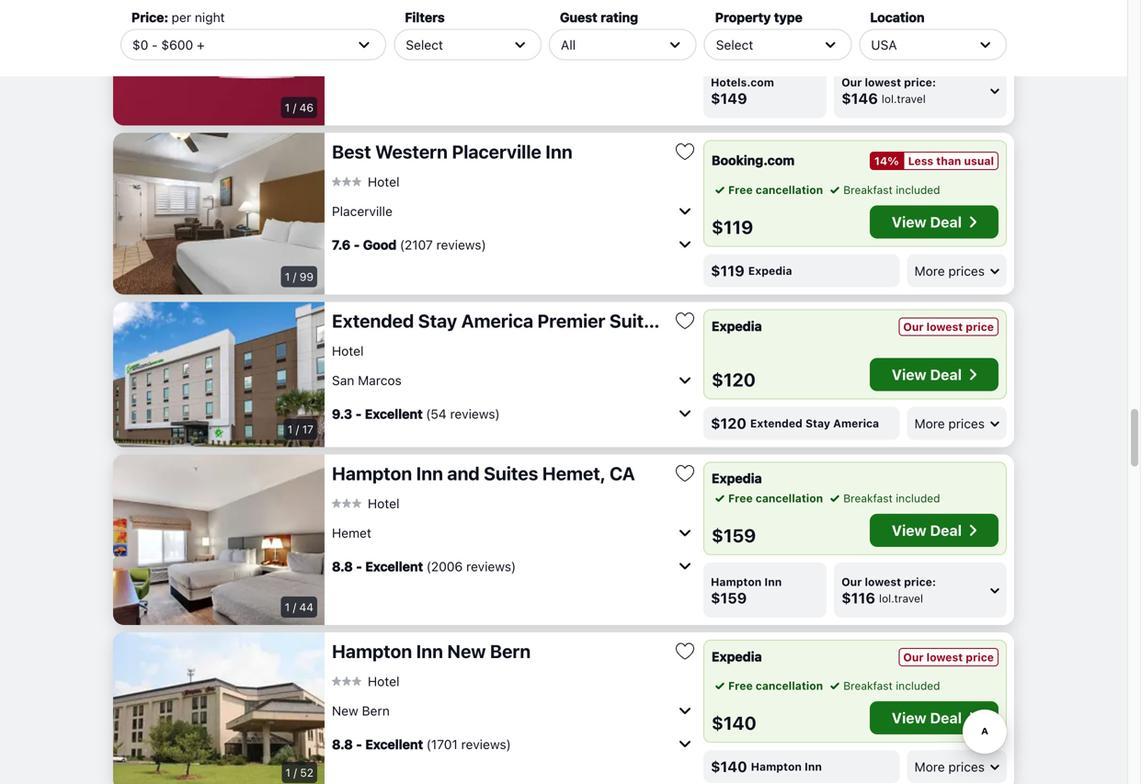 Task type: locate. For each thing, give the bounding box(es) containing it.
hotel
[[368, 174, 400, 189], [332, 343, 364, 359], [368, 496, 400, 511], [368, 674, 400, 689]]

free cancellation button for $119
[[712, 182, 824, 198]]

view deal button for $140
[[870, 702, 999, 735]]

3 view deal from the top
[[892, 366, 962, 384]]

3 more prices from the top
[[915, 760, 985, 775]]

$159 inside hampton inn $159
[[711, 590, 747, 607]]

- right 9.2
[[356, 59, 362, 74]]

0 vertical spatial suites
[[610, 310, 664, 332]]

0 vertical spatial more prices button
[[908, 254, 1007, 287]]

1 vertical spatial $149
[[711, 90, 748, 107]]

hotel button up hemet
[[332, 496, 400, 512]]

lol.travel right $116 in the right of the page
[[879, 592, 924, 605]]

1 vertical spatial breakfast
[[844, 492, 893, 505]]

1 deal from the top
[[931, 22, 962, 40]]

inn inside hampton inn $159
[[765, 576, 782, 589]]

2 vertical spatial prices
[[949, 760, 985, 775]]

$119
[[712, 216, 754, 238], [711, 262, 745, 280]]

cancellation down extended stay america
[[756, 492, 824, 505]]

2 vertical spatial more prices button
[[908, 751, 1007, 784]]

our
[[842, 76, 862, 89], [904, 321, 924, 333], [842, 576, 862, 589], [904, 651, 924, 664]]

2 hotel button from the top
[[332, 343, 364, 359]]

3 hotel button from the top
[[332, 496, 400, 512]]

free cancellation for $140
[[729, 680, 824, 693]]

0 vertical spatial price:
[[904, 76, 937, 89]]

more prices button for $140
[[908, 751, 1007, 784]]

0 vertical spatial more
[[915, 263, 945, 279]]

deal for $159
[[931, 522, 962, 540]]

$120 down diego
[[712, 369, 756, 391]]

hotel button down best
[[332, 174, 400, 190]]

select down the 'property'
[[716, 37, 754, 52]]

0 horizontal spatial stay
[[418, 310, 457, 332]]

america for extended stay america
[[834, 417, 880, 430]]

1 horizontal spatial marcos
[[821, 310, 885, 332]]

breakfast included for $140
[[844, 680, 941, 693]]

$140 up hampton inn
[[712, 712, 757, 734]]

1 for extended stay america premier suites - san diego - san marcos
[[288, 423, 293, 436]]

our lowest price
[[904, 321, 994, 333], [904, 651, 994, 664]]

1 breakfast from the top
[[844, 184, 893, 196]]

1 vertical spatial $159
[[711, 590, 747, 607]]

2 vertical spatial more
[[915, 760, 945, 775]]

1 vertical spatial breakfast included
[[844, 492, 941, 505]]

2 included from the top
[[896, 492, 941, 505]]

2 free from the top
[[729, 492, 753, 505]]

4 view deal button from the top
[[870, 514, 999, 547]]

99
[[300, 270, 314, 283]]

5 view from the top
[[892, 710, 927, 727]]

more prices
[[915, 263, 985, 279], [915, 416, 985, 431], [915, 760, 985, 775]]

america for extended stay america premier suites - san diego - san marcos
[[461, 310, 534, 332]]

1 vertical spatial prices
[[949, 416, 985, 431]]

2 vertical spatial more prices
[[915, 760, 985, 775]]

reviews) right (2107
[[437, 237, 486, 252]]

3 free cancellation button from the top
[[712, 678, 824, 695]]

0 vertical spatial included
[[896, 184, 941, 196]]

excellent left (54
[[365, 406, 423, 422]]

0 horizontal spatial america
[[461, 310, 534, 332]]

0 horizontal spatial select
[[406, 37, 443, 52]]

3 cancellation from the top
[[756, 680, 824, 693]]

1 vertical spatial placerville
[[332, 204, 393, 219]]

$149 down hotels.com
[[711, 90, 748, 107]]

cathedral
[[332, 26, 390, 41]]

1 left 46
[[285, 101, 290, 114]]

1 vertical spatial 8.8
[[332, 737, 353, 752]]

included for $140
[[896, 680, 941, 693]]

1 vertical spatial free cancellation
[[729, 492, 824, 505]]

breakfast included for $159
[[844, 492, 941, 505]]

excellent down "new bern"
[[365, 737, 423, 752]]

cancellation up hampton inn
[[756, 680, 824, 693]]

1 free cancellation from the top
[[729, 184, 824, 196]]

3 more from the top
[[915, 760, 945, 775]]

bern up "8.8 - excellent (1701 reviews)"
[[362, 704, 390, 719]]

1 vertical spatial new
[[332, 704, 359, 719]]

1 more from the top
[[915, 263, 945, 279]]

hotel for best western placerville inn
[[368, 174, 400, 189]]

2 breakfast included button from the top
[[827, 490, 941, 507]]

/
[[293, 101, 296, 114], [293, 270, 297, 283], [296, 423, 299, 436], [293, 601, 296, 614], [294, 767, 297, 780]]

breakfast for $119
[[844, 184, 893, 196]]

america inside extended stay america premier suites - san diego - san marcos 'button'
[[461, 310, 534, 332]]

9.2
[[332, 59, 352, 74]]

more prices button
[[908, 254, 1007, 287], [908, 407, 1007, 440], [908, 751, 1007, 784]]

1 vertical spatial free cancellation button
[[712, 490, 824, 507]]

ca
[[610, 463, 635, 484]]

free cancellation button down booking.com
[[712, 182, 824, 198]]

hotel button up san marcos
[[332, 343, 364, 359]]

lowest inside our lowest price: $116 lol.travel
[[865, 576, 902, 589]]

0 vertical spatial free cancellation
[[729, 184, 824, 196]]

reviews) down the new bern button
[[461, 737, 511, 752]]

3 breakfast from the top
[[844, 680, 893, 693]]

0 horizontal spatial bern
[[362, 704, 390, 719]]

prices
[[949, 263, 985, 279], [949, 416, 985, 431], [949, 760, 985, 775]]

2 price: from the top
[[904, 576, 937, 589]]

location
[[871, 10, 925, 25]]

prices for $119
[[949, 263, 985, 279]]

usa
[[872, 37, 897, 52]]

extended stay america premier suites - san diego - san marcos, (san marcos, usa) image
[[113, 302, 325, 448]]

2 free cancellation from the top
[[729, 492, 824, 505]]

breakfast included button for $140
[[827, 678, 941, 695]]

placerville up placerville "button"
[[452, 141, 542, 162]]

less
[[909, 155, 934, 167]]

1 horizontal spatial san
[[681, 310, 714, 332]]

4 hotel button from the top
[[332, 674, 400, 690]]

1 free cancellation button from the top
[[712, 182, 824, 198]]

1 more prices button from the top
[[908, 254, 1007, 287]]

guest
[[560, 10, 598, 25]]

price for hampton inn new bern
[[966, 651, 994, 664]]

1 vertical spatial free
[[729, 492, 753, 505]]

1 more prices from the top
[[915, 263, 985, 279]]

type
[[774, 10, 803, 25]]

inn
[[546, 141, 573, 162], [416, 463, 443, 484], [765, 576, 782, 589], [416, 641, 443, 662], [805, 761, 822, 774]]

2 vertical spatial breakfast included button
[[827, 678, 941, 695]]

4 view deal from the top
[[892, 522, 962, 540]]

placerville up good
[[332, 204, 393, 219]]

8.8 down hemet
[[332, 559, 353, 574]]

1 price: from the top
[[904, 76, 937, 89]]

cancellation down booking.com
[[756, 184, 824, 196]]

new up the new bern button
[[447, 641, 486, 662]]

1 select from the left
[[406, 37, 443, 52]]

- for 7.6 - good (2107 reviews)
[[354, 237, 360, 252]]

1 vertical spatial suites
[[484, 463, 538, 484]]

1 included from the top
[[896, 184, 941, 196]]

bern up the new bern button
[[490, 641, 531, 662]]

breakfast included for $119
[[844, 184, 941, 196]]

price for extended stay america premier suites - san diego - san marcos
[[966, 321, 994, 333]]

- for 9.3 - excellent (54 reviews)
[[356, 406, 362, 422]]

reviews) for america
[[450, 406, 500, 422]]

2 view deal button from the top
[[870, 206, 999, 239]]

0 vertical spatial breakfast included button
[[827, 182, 941, 198]]

8.8
[[332, 559, 353, 574], [332, 737, 353, 752]]

lol.travel inside the our lowest price: $146 lol.travel
[[882, 92, 926, 105]]

1 left 17
[[288, 423, 293, 436]]

3 free from the top
[[729, 680, 753, 693]]

more prices for $140
[[915, 760, 985, 775]]

0 vertical spatial breakfast included
[[844, 184, 941, 196]]

hampton
[[332, 463, 412, 484], [711, 576, 762, 589], [332, 641, 412, 662], [751, 761, 802, 774]]

new bern
[[332, 704, 390, 719]]

best western plus desert view inn& suites, (cathedral city, usa) image
[[113, 0, 325, 126]]

1 our lowest price from the top
[[904, 321, 994, 333]]

our inside the our lowest price: $146 lol.travel
[[842, 76, 862, 89]]

$600
[[161, 37, 193, 52]]

stay inside 'button'
[[418, 310, 457, 332]]

9.3
[[332, 406, 353, 422]]

2 vertical spatial cancellation
[[756, 680, 824, 693]]

2 deal from the top
[[931, 213, 962, 231]]

view deal button for $159
[[870, 514, 999, 547]]

san left diego
[[681, 310, 714, 332]]

1 breakfast included from the top
[[844, 184, 941, 196]]

deal
[[931, 22, 962, 40], [931, 213, 962, 231], [931, 366, 962, 384], [931, 522, 962, 540], [931, 710, 962, 727]]

2 8.8 from the top
[[332, 737, 353, 752]]

free cancellation for $119
[[729, 184, 824, 196]]

1 8.8 from the top
[[332, 559, 353, 574]]

3 breakfast included button from the top
[[827, 678, 941, 695]]

breakfast included button
[[827, 182, 941, 198], [827, 490, 941, 507], [827, 678, 941, 695]]

3 view deal button from the top
[[870, 358, 999, 391]]

2 prices from the top
[[949, 416, 985, 431]]

excellent for new
[[365, 737, 423, 752]]

0 vertical spatial free
[[729, 184, 753, 196]]

placerville inside button
[[452, 141, 542, 162]]

free cancellation
[[729, 184, 824, 196], [729, 492, 824, 505], [729, 680, 824, 693]]

1 vertical spatial breakfast included button
[[827, 490, 941, 507]]

cancellation
[[756, 184, 824, 196], [756, 492, 824, 505], [756, 680, 824, 693]]

view deal button for $149
[[870, 14, 999, 47]]

0 vertical spatial $159
[[712, 525, 756, 546]]

$119 down booking.com
[[712, 216, 754, 238]]

free
[[729, 184, 753, 196], [729, 492, 753, 505], [729, 680, 753, 693]]

3 prices from the top
[[949, 760, 985, 775]]

1 hotel button from the top
[[332, 174, 400, 190]]

$0
[[132, 37, 148, 52]]

1 vertical spatial price:
[[904, 576, 937, 589]]

hotels.com
[[711, 76, 774, 89]]

new
[[447, 641, 486, 662], [332, 704, 359, 719]]

view deal for $119
[[892, 213, 962, 231]]

$119 up diego
[[711, 262, 745, 280]]

0 vertical spatial prices
[[949, 263, 985, 279]]

free for $159
[[729, 492, 753, 505]]

1 view deal button from the top
[[870, 14, 999, 47]]

8.8 down "new bern"
[[332, 737, 353, 752]]

free cancellation button up hampton inn
[[712, 678, 824, 695]]

- right 9.3
[[356, 406, 362, 422]]

1 vertical spatial more prices button
[[908, 407, 1007, 440]]

0 vertical spatial price
[[966, 321, 994, 333]]

/ left 52
[[294, 767, 297, 780]]

san
[[681, 310, 714, 332], [784, 310, 817, 332], [332, 373, 355, 388]]

2 price from the top
[[966, 651, 994, 664]]

hotel for hampton inn and suites hemet, ca
[[368, 496, 400, 511]]

1 horizontal spatial suites
[[610, 310, 664, 332]]

excellent for and
[[365, 559, 423, 574]]

inn for new
[[416, 641, 443, 662]]

- right the 7.6
[[354, 237, 360, 252]]

- for 9.2 - excellent (2077 reviews)
[[356, 59, 362, 74]]

marcos inside 'button'
[[821, 310, 885, 332]]

2 vertical spatial free
[[729, 680, 753, 693]]

stay
[[418, 310, 457, 332], [806, 417, 831, 430]]

0 horizontal spatial new
[[332, 704, 359, 719]]

1 horizontal spatial select
[[716, 37, 754, 52]]

0 vertical spatial stay
[[418, 310, 457, 332]]

$120 left extended stay america
[[711, 415, 747, 432]]

1 vertical spatial more prices
[[915, 416, 985, 431]]

price: inside the our lowest price: $146 lol.travel
[[904, 76, 937, 89]]

3 more prices button from the top
[[908, 751, 1007, 784]]

included for $119
[[896, 184, 941, 196]]

new up "8.8 - excellent (1701 reviews)"
[[332, 704, 359, 719]]

deal for $119
[[931, 213, 962, 231]]

- down "new bern"
[[356, 737, 362, 752]]

deal for $120
[[931, 366, 962, 384]]

0 vertical spatial our lowest price
[[904, 321, 994, 333]]

9.3 - excellent (54 reviews)
[[332, 406, 500, 422]]

suites right premier
[[610, 310, 664, 332]]

free cancellation down extended stay america
[[729, 492, 824, 505]]

0 vertical spatial bern
[[490, 641, 531, 662]]

free for $140
[[729, 680, 753, 693]]

price: inside our lowest price: $116 lol.travel
[[904, 576, 937, 589]]

san up 9.3
[[332, 373, 355, 388]]

2 view deal from the top
[[892, 213, 962, 231]]

0 vertical spatial america
[[461, 310, 534, 332]]

1 breakfast included button from the top
[[827, 182, 941, 198]]

free cancellation down booking.com
[[729, 184, 824, 196]]

0 horizontal spatial placerville
[[332, 204, 393, 219]]

2 vertical spatial included
[[896, 680, 941, 693]]

2 vertical spatial free cancellation button
[[712, 678, 824, 695]]

cathedral city
[[332, 26, 417, 41]]

/ left 46
[[293, 101, 296, 114]]

reviews) down the hemet button
[[466, 559, 516, 574]]

1 left 99
[[285, 270, 290, 283]]

/ left 99
[[293, 270, 297, 283]]

rating
[[601, 10, 639, 25]]

hotel up "new bern"
[[368, 674, 400, 689]]

0 vertical spatial new
[[447, 641, 486, 662]]

hampton for hampton inn
[[751, 761, 802, 774]]

included for $159
[[896, 492, 941, 505]]

1 vertical spatial cancellation
[[756, 492, 824, 505]]

lol.travel right $146
[[882, 92, 926, 105]]

cancellation for $140
[[756, 680, 824, 693]]

included
[[896, 184, 941, 196], [896, 492, 941, 505], [896, 680, 941, 693]]

view deal for $159
[[892, 522, 962, 540]]

extended for extended stay america premier suites - san diego - san marcos
[[332, 310, 414, 332]]

our lowest price: $146 lol.travel
[[842, 76, 937, 107]]

hampton inn $159
[[711, 576, 782, 607]]

extended for extended stay america
[[751, 417, 803, 430]]

0 horizontal spatial suites
[[484, 463, 538, 484]]

1 cancellation from the top
[[756, 184, 824, 196]]

1 vertical spatial stay
[[806, 417, 831, 430]]

9.2 - excellent (2077 reviews)
[[332, 59, 514, 74]]

hampton inn new bern
[[332, 641, 531, 662]]

$149 up hotels.com
[[712, 25, 757, 46]]

/ left 17
[[296, 423, 299, 436]]

1 vertical spatial included
[[896, 492, 941, 505]]

$140 left hampton inn
[[711, 758, 748, 776]]

hotel down western
[[368, 174, 400, 189]]

reviews) right (54
[[450, 406, 500, 422]]

0 vertical spatial lol.travel
[[882, 92, 926, 105]]

night
[[195, 10, 225, 25]]

8.8 for hampton inn new bern
[[332, 737, 353, 752]]

5 deal from the top
[[931, 710, 962, 727]]

1 vertical spatial marcos
[[358, 373, 402, 388]]

0 vertical spatial free cancellation button
[[712, 182, 824, 198]]

1 horizontal spatial new
[[447, 641, 486, 662]]

0 vertical spatial breakfast
[[844, 184, 893, 196]]

more prices button for $119
[[908, 254, 1007, 287]]

2 free cancellation button from the top
[[712, 490, 824, 507]]

1 for hampton inn new bern
[[286, 767, 291, 780]]

/ left 44
[[293, 601, 296, 614]]

1 left 44
[[285, 601, 290, 614]]

0 horizontal spatial marcos
[[358, 373, 402, 388]]

diego
[[718, 310, 768, 332]]

2 more prices from the top
[[915, 416, 985, 431]]

0 horizontal spatial san
[[332, 373, 355, 388]]

hampton inside hampton inn $159
[[711, 576, 762, 589]]

0 vertical spatial $120
[[712, 369, 756, 391]]

1 vertical spatial extended
[[751, 417, 803, 430]]

hampton inn and suites hemet, ca
[[332, 463, 635, 484]]

1 horizontal spatial stay
[[806, 417, 831, 430]]

hotel up hemet
[[368, 496, 400, 511]]

1 vertical spatial america
[[834, 417, 880, 430]]

expedia
[[749, 264, 793, 277], [712, 319, 762, 334], [712, 471, 762, 486], [712, 649, 762, 665]]

1 price from the top
[[966, 321, 994, 333]]

view deal button for $119
[[870, 206, 999, 239]]

1 prices from the top
[[949, 263, 985, 279]]

breakfast for $140
[[844, 680, 893, 693]]

3 free cancellation from the top
[[729, 680, 824, 693]]

1 free from the top
[[729, 184, 753, 196]]

2 breakfast included from the top
[[844, 492, 941, 505]]

0 vertical spatial 8.8
[[332, 559, 353, 574]]

hotel button up "new bern"
[[332, 674, 400, 690]]

view deal for $120
[[892, 366, 962, 384]]

1 vertical spatial more
[[915, 416, 945, 431]]

4 view from the top
[[892, 522, 927, 540]]

8.8 for hampton inn and suites hemet, ca
[[332, 559, 353, 574]]

all
[[561, 37, 576, 52]]

cathedral city button
[[332, 18, 696, 48]]

1 vertical spatial price
[[966, 651, 994, 664]]

hotel button
[[332, 174, 400, 190], [332, 343, 364, 359], [332, 496, 400, 512], [332, 674, 400, 690]]

our lowest price: $116 lol.travel
[[842, 576, 937, 607]]

price: for $146
[[904, 76, 937, 89]]

1 vertical spatial bern
[[362, 704, 390, 719]]

free cancellation up hampton inn
[[729, 680, 824, 693]]

1 horizontal spatial placerville
[[452, 141, 542, 162]]

usual
[[965, 155, 994, 167]]

3 included from the top
[[896, 680, 941, 693]]

best
[[332, 141, 371, 162]]

san right diego
[[784, 310, 817, 332]]

3 view from the top
[[892, 366, 927, 384]]

breakfast
[[844, 184, 893, 196], [844, 492, 893, 505], [844, 680, 893, 693]]

extended
[[332, 310, 414, 332], [751, 417, 803, 430]]

1 vertical spatial lol.travel
[[879, 592, 924, 605]]

1 horizontal spatial america
[[834, 417, 880, 430]]

marcos
[[821, 310, 885, 332], [358, 373, 402, 388]]

0 vertical spatial marcos
[[821, 310, 885, 332]]

4 deal from the top
[[931, 522, 962, 540]]

2 horizontal spatial san
[[784, 310, 817, 332]]

more
[[915, 263, 945, 279], [915, 416, 945, 431], [915, 760, 945, 775]]

2 our lowest price from the top
[[904, 651, 994, 664]]

marcos inside "button"
[[358, 373, 402, 388]]

0 vertical spatial cancellation
[[756, 184, 824, 196]]

3 breakfast included from the top
[[844, 680, 941, 693]]

excellent
[[365, 59, 423, 74], [365, 406, 423, 422], [365, 559, 423, 574], [365, 737, 423, 752]]

lol.travel for $146
[[882, 92, 926, 105]]

free cancellation button down extended stay america
[[712, 490, 824, 507]]

suites right and
[[484, 463, 538, 484]]

2 view from the top
[[892, 213, 927, 231]]

hampton for hampton inn new bern
[[332, 641, 412, 662]]

2 vertical spatial breakfast included
[[844, 680, 941, 693]]

2 cancellation from the top
[[756, 492, 824, 505]]

select up 9.2 - excellent (2077 reviews)
[[406, 37, 443, 52]]

- right the $0
[[152, 37, 158, 52]]

lowest
[[865, 76, 902, 89], [927, 321, 963, 333], [865, 576, 902, 589], [927, 651, 963, 664]]

1 horizontal spatial extended
[[751, 417, 803, 430]]

3 deal from the top
[[931, 366, 962, 384]]

deal for $140
[[931, 710, 962, 727]]

lol.travel inside our lowest price: $116 lol.travel
[[879, 592, 924, 605]]

$140
[[712, 712, 757, 734], [711, 758, 748, 776]]

0 horizontal spatial extended
[[332, 310, 414, 332]]

extended inside 'button'
[[332, 310, 414, 332]]

5 view deal button from the top
[[870, 702, 999, 735]]

5 view deal from the top
[[892, 710, 962, 727]]

excellent left (2006
[[365, 559, 423, 574]]

- down hemet
[[356, 559, 362, 574]]

free cancellation button
[[712, 182, 824, 198], [712, 490, 824, 507], [712, 678, 824, 695]]

and
[[447, 463, 480, 484]]

best western placerville inn button
[[332, 140, 667, 163]]

2 select from the left
[[716, 37, 754, 52]]

select for filters
[[406, 37, 443, 52]]

1
[[285, 101, 290, 114], [285, 270, 290, 283], [288, 423, 293, 436], [285, 601, 290, 614], [286, 767, 291, 780]]

1 left 52
[[286, 767, 291, 780]]

0 vertical spatial extended
[[332, 310, 414, 332]]

price:
[[904, 76, 937, 89], [904, 576, 937, 589]]

view deal button
[[870, 14, 999, 47], [870, 206, 999, 239], [870, 358, 999, 391], [870, 514, 999, 547], [870, 702, 999, 735]]

- right diego
[[772, 310, 780, 332]]

1 vertical spatial our lowest price
[[904, 651, 994, 664]]

- for 8.8 - excellent (1701 reviews)
[[356, 737, 362, 752]]

$149
[[712, 25, 757, 46], [711, 90, 748, 107]]

2 breakfast from the top
[[844, 492, 893, 505]]

reviews)
[[464, 59, 514, 74], [437, 237, 486, 252], [450, 406, 500, 422], [466, 559, 516, 574], [461, 737, 511, 752]]

0 vertical spatial placerville
[[452, 141, 542, 162]]

2 vertical spatial breakfast
[[844, 680, 893, 693]]

hemet button
[[332, 518, 696, 548]]

2 vertical spatial free cancellation
[[729, 680, 824, 693]]

0 vertical spatial more prices
[[915, 263, 985, 279]]



Task type: describe. For each thing, give the bounding box(es) containing it.
hampton inn and suites hemet, ca, (hemet, usa) image
[[113, 455, 325, 626]]

new bern button
[[332, 696, 696, 726]]

prices for $140
[[949, 760, 985, 775]]

western
[[375, 141, 448, 162]]

best western placerville inn, (placerville, usa) image
[[113, 133, 325, 295]]

$116
[[842, 590, 876, 607]]

(54
[[426, 406, 447, 422]]

free cancellation button for $159
[[712, 490, 824, 507]]

$146
[[842, 90, 878, 107]]

1 vertical spatial $119
[[711, 262, 745, 280]]

view deal button for $120
[[870, 358, 999, 391]]

view for $119
[[892, 213, 927, 231]]

excellent down city
[[365, 59, 423, 74]]

inn for and
[[416, 463, 443, 484]]

hotel button for best western placerville inn
[[332, 174, 400, 190]]

placerville inside "button"
[[332, 204, 393, 219]]

1 vertical spatial $120
[[711, 415, 747, 432]]

(2107
[[400, 237, 433, 252]]

booking.com
[[712, 153, 795, 168]]

suites inside button
[[484, 463, 538, 484]]

2 more from the top
[[915, 416, 945, 431]]

1 / 44
[[285, 601, 314, 614]]

+
[[197, 37, 205, 52]]

/ for extended stay america premier suites - san diego - san marcos
[[296, 423, 299, 436]]

hampton inn new bern button
[[332, 640, 667, 663]]

guest rating
[[560, 10, 639, 25]]

reviews) for and
[[466, 559, 516, 574]]

our inside our lowest price: $116 lol.travel
[[842, 576, 862, 589]]

per
[[172, 10, 191, 25]]

(1701
[[427, 737, 458, 752]]

0 vertical spatial $140
[[712, 712, 757, 734]]

view for $140
[[892, 710, 927, 727]]

hampton inn
[[751, 761, 822, 774]]

7.6 - good (2107 reviews)
[[332, 237, 486, 252]]

1 / 52
[[286, 767, 314, 780]]

more for $140
[[915, 760, 945, 775]]

price:
[[132, 10, 168, 25]]

8.8 - excellent (2006 reviews)
[[332, 559, 516, 574]]

hotel button for hampton inn and suites hemet, ca
[[332, 496, 400, 512]]

0 vertical spatial $119
[[712, 216, 754, 238]]

hotel button for extended stay america premier suites - san diego - san marcos
[[332, 343, 364, 359]]

- for 8.8 - excellent (2006 reviews)
[[356, 559, 362, 574]]

1 / 17
[[288, 423, 314, 436]]

hampton for hampton inn and suites hemet, ca
[[332, 463, 412, 484]]

/ for hampton inn new bern
[[294, 767, 297, 780]]

price: per night
[[132, 10, 225, 25]]

hemet
[[332, 526, 372, 541]]

excellent for america
[[365, 406, 423, 422]]

extended stay america premier suites - san diego - san marcos button
[[332, 310, 885, 333]]

/ for hampton inn and suites hemet, ca
[[293, 601, 296, 614]]

hampton inn and suites hemet, ca button
[[332, 462, 667, 485]]

hampton for hampton inn $159
[[711, 576, 762, 589]]

view deal for $140
[[892, 710, 962, 727]]

cancellation for $119
[[756, 184, 824, 196]]

$0 - $600 +
[[132, 37, 205, 52]]

1 view deal from the top
[[892, 22, 962, 40]]

hotel for hampton inn new bern
[[368, 674, 400, 689]]

cancellation for $159
[[756, 492, 824, 505]]

view for $159
[[892, 522, 927, 540]]

- for $0 - $600 +
[[152, 37, 158, 52]]

suites inside 'button'
[[610, 310, 664, 332]]

san marcos
[[332, 373, 402, 388]]

san marcos button
[[332, 366, 696, 395]]

1 / 46
[[285, 101, 314, 114]]

breakfast included button for $159
[[827, 490, 941, 507]]

stay for extended stay america premier suites - san diego - san marcos
[[418, 310, 457, 332]]

1 for hampton inn and suites hemet, ca
[[285, 601, 290, 614]]

8.8 - excellent (1701 reviews)
[[332, 737, 511, 752]]

hampton inn new bern, (new bern, usa) image
[[113, 633, 325, 785]]

1 horizontal spatial bern
[[490, 641, 531, 662]]

14% less than usual
[[875, 155, 994, 167]]

property
[[715, 10, 771, 25]]

free for $119
[[729, 184, 753, 196]]

hemet,
[[543, 463, 606, 484]]

2 more prices button from the top
[[908, 407, 1007, 440]]

lol.travel for $116
[[879, 592, 924, 605]]

extended stay america
[[751, 417, 880, 430]]

1 vertical spatial $140
[[711, 758, 748, 776]]

stay for extended stay america
[[806, 417, 831, 430]]

our lowest price for extended stay america premier suites - san diego - san marcos
[[904, 321, 994, 333]]

premier
[[538, 310, 606, 332]]

14%
[[875, 155, 899, 167]]

$149 inside hotels.com $149
[[711, 90, 748, 107]]

17
[[302, 423, 314, 436]]

52
[[300, 767, 314, 780]]

44
[[299, 601, 314, 614]]

san inside "button"
[[332, 373, 355, 388]]

0 vertical spatial $149
[[712, 25, 757, 46]]

hotel up san marcos
[[332, 343, 364, 359]]

extended stay america premier suites - san diego - san marcos
[[332, 310, 885, 332]]

filters
[[405, 10, 445, 25]]

view for $120
[[892, 366, 927, 384]]

reviews) down cathedral city button
[[464, 59, 514, 74]]

more for $119
[[915, 263, 945, 279]]

breakfast for $159
[[844, 492, 893, 505]]

(2006
[[427, 559, 463, 574]]

1 / 99
[[285, 270, 314, 283]]

7.6
[[332, 237, 351, 252]]

city
[[393, 26, 417, 41]]

more prices for $119
[[915, 263, 985, 279]]

best western placerville inn
[[332, 141, 573, 162]]

/ for best western placerville inn
[[293, 270, 297, 283]]

1 for best western placerville inn
[[285, 270, 290, 283]]

property type
[[715, 10, 803, 25]]

good
[[363, 237, 397, 252]]

reviews) for new
[[461, 737, 511, 752]]

- left diego
[[668, 310, 677, 332]]

lowest inside the our lowest price: $146 lol.travel
[[865, 76, 902, 89]]

inn for $159
[[765, 576, 782, 589]]

price: for $116
[[904, 576, 937, 589]]

our lowest price for hampton inn new bern
[[904, 651, 994, 664]]

free cancellation for $159
[[729, 492, 824, 505]]

1 view from the top
[[892, 22, 927, 40]]

free cancellation button for $140
[[712, 678, 824, 695]]

than
[[937, 155, 962, 167]]

placerville button
[[332, 196, 696, 226]]

46
[[300, 101, 314, 114]]

reviews) for placerville
[[437, 237, 486, 252]]

breakfast included button for $119
[[827, 182, 941, 198]]

hotel button for hampton inn new bern
[[332, 674, 400, 690]]

select for property type
[[716, 37, 754, 52]]

hotels.com $149
[[711, 76, 774, 107]]

(2077
[[426, 59, 461, 74]]



Task type: vqa. For each thing, say whether or not it's contained in the screenshot.
(2006
yes



